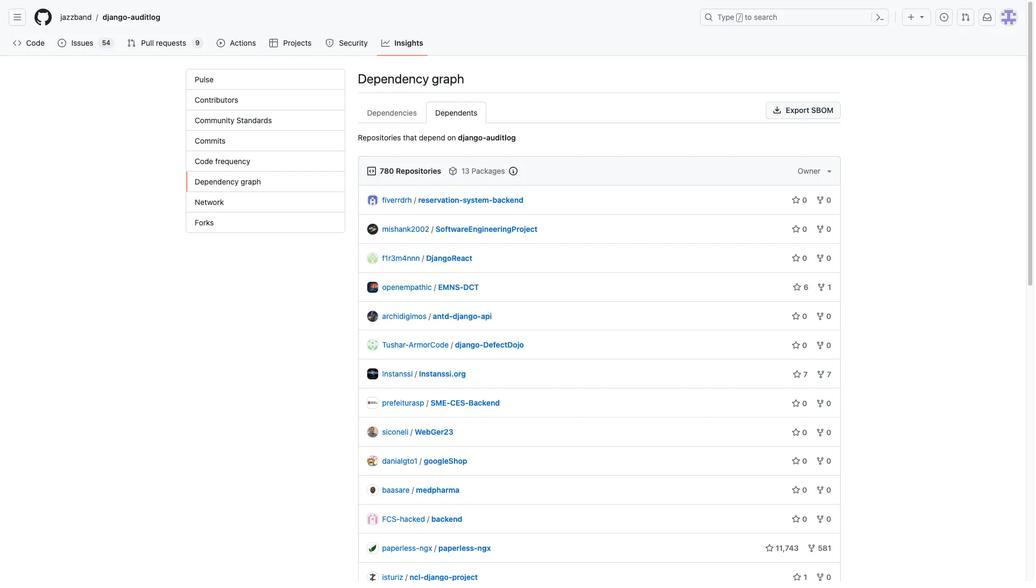 Task type: describe. For each thing, give the bounding box(es) containing it.
@fcs hacked image
[[367, 514, 378, 525]]

2 ngx from the left
[[478, 544, 491, 553]]

community standards link
[[186, 110, 345, 131]]

django- down dct
[[453, 312, 481, 321]]

repo forked image for danialgto1 / googleshop
[[816, 458, 825, 466]]

sme-
[[431, 399, 450, 408]]

danialgto1 link
[[382, 457, 418, 466]]

issue opened image
[[940, 13, 949, 22]]

code frequency link
[[186, 151, 345, 172]]

django-auditlog link
[[98, 9, 165, 26]]

pulse
[[195, 75, 214, 84]]

softwareengineeringproject link
[[436, 225, 538, 234]]

0 vertical spatial repositories
[[358, 133, 401, 142]]

actions link
[[212, 35, 261, 51]]

@openempathic image
[[367, 282, 378, 293]]

repo forked image for openempathic / emns-dct
[[817, 283, 826, 292]]

dependents
[[435, 108, 478, 117]]

780                 repositories
[[378, 166, 441, 176]]

581
[[816, 544, 832, 553]]

issue opened image
[[58, 39, 66, 47]]

13
[[462, 166, 470, 176]]

/ for googleshop
[[420, 457, 422, 466]]

export sbom
[[786, 106, 834, 115]]

siconeli / webger23
[[382, 428, 454, 437]]

standards
[[237, 116, 272, 125]]

that
[[403, 133, 417, 142]]

community
[[195, 116, 235, 125]]

star image for paperless-ngx / paperless-ngx
[[765, 545, 774, 553]]

f1r3m4nnn / djangoreact
[[382, 254, 473, 263]]

contributors
[[195, 95, 238, 105]]

fiverrdrh / reservation-system-backend
[[382, 196, 524, 205]]

jazzband
[[60, 12, 92, 22]]

code square image
[[367, 167, 376, 176]]

fiverrdrh
[[382, 196, 412, 205]]

1
[[826, 283, 832, 292]]

/ for emns-
[[434, 283, 436, 292]]

type
[[718, 12, 735, 22]]

danialgto1
[[382, 457, 418, 466]]

to
[[745, 12, 752, 22]]

export sbom link
[[766, 102, 841, 119]]

0 vertical spatial dependency
[[358, 71, 429, 86]]

star image for backend
[[792, 516, 801, 524]]

softwareengineeringproject
[[436, 225, 538, 234]]

repositories         that depend on django-auditlog
[[358, 133, 516, 142]]

instanssi
[[382, 370, 413, 379]]

contributors link
[[186, 90, 345, 110]]

api
[[481, 312, 492, 321]]

/ for instanssi.org
[[415, 370, 417, 379]]

issues
[[71, 38, 93, 47]]

medpharma link
[[416, 486, 460, 495]]

triangle down image
[[918, 12, 927, 21]]

star image for archidigimos / antd-django-api
[[792, 312, 801, 321]]

djangoreact link
[[426, 254, 473, 263]]

download image
[[773, 106, 782, 115]]

1 paperless-ngx link from the left
[[382, 544, 432, 553]]

depend
[[419, 133, 445, 142]]

/ for django-
[[96, 13, 98, 22]]

webger23
[[415, 428, 454, 437]]

play image
[[216, 39, 225, 47]]

graph image
[[382, 39, 390, 47]]

openempathic
[[382, 283, 432, 292]]

0 vertical spatial dependency graph
[[358, 71, 464, 86]]

commits
[[195, 136, 226, 145]]

@paperless ngx image
[[367, 543, 378, 554]]

dependency insights menu element
[[358, 102, 841, 123]]

defectdojo
[[483, 341, 524, 350]]

archidigimos
[[382, 312, 427, 321]]

git pull request image for issue opened icon
[[962, 13, 970, 22]]

star image for system-
[[792, 196, 801, 205]]

dependency graph link
[[186, 172, 345, 192]]

homepage image
[[34, 9, 52, 26]]

requests
[[156, 38, 186, 47]]

system-
[[463, 196, 493, 205]]

network
[[195, 198, 224, 207]]

security
[[339, 38, 368, 47]]

mishank2002 link
[[382, 225, 429, 234]]

/ for antd-
[[429, 312, 431, 321]]

django- down antd-django-api link
[[455, 341, 483, 350]]

repo forked image for fcs-hacked / backend
[[816, 516, 825, 524]]

warning element
[[507, 165, 520, 177]]

dct
[[464, 283, 479, 292]]

git pull request image for issue opened image
[[127, 39, 136, 47]]

django-defectdojo link
[[455, 341, 524, 350]]

repo forked image for baasare / medpharma
[[816, 487, 825, 495]]

reservation-
[[418, 196, 463, 205]]

antd-django-api link
[[433, 312, 492, 321]]

prefeiturasp / sme-ces-backend
[[382, 399, 500, 408]]

webger23 link
[[415, 428, 454, 437]]

0 horizontal spatial backend
[[432, 515, 462, 524]]

instanssi.org
[[419, 370, 466, 379]]

/ right 'hacked'
[[427, 515, 429, 524]]

780                 repositories link
[[367, 165, 441, 177]]

warning image
[[509, 167, 518, 176]]

paperless-ngx / paperless-ngx
[[382, 544, 491, 553]]

backend
[[469, 399, 500, 408]]

insights element
[[186, 69, 345, 233]]

repo forked image for defectdojo
[[816, 342, 825, 350]]

googleshop
[[424, 457, 467, 466]]

antd-
[[433, 312, 453, 321]]

googleshop link
[[424, 457, 467, 466]]

tushar-
[[382, 341, 409, 350]]

baasare / medpharma
[[382, 486, 460, 495]]

jazzband link
[[56, 9, 96, 26]]

@prefeiturasp image
[[367, 398, 378, 409]]

siconeli link
[[382, 428, 409, 437]]

armorcode
[[409, 341, 449, 350]]

instanssi / instanssi.org
[[382, 370, 466, 379]]



Task type: locate. For each thing, give the bounding box(es) containing it.
0 vertical spatial code
[[26, 38, 45, 47]]

1 vertical spatial dependency graph
[[195, 177, 261, 186]]

0 horizontal spatial paperless-
[[382, 544, 420, 553]]

commits link
[[186, 131, 345, 151]]

/ for sme-
[[426, 399, 429, 408]]

/ right f1r3m4nnn link
[[422, 254, 424, 263]]

1 horizontal spatial git pull request image
[[962, 13, 970, 22]]

@archidigimos image
[[367, 311, 378, 322]]

projects
[[283, 38, 312, 47]]

0 horizontal spatial paperless-ngx link
[[382, 544, 432, 553]]

paperless-ngx link down backend link
[[439, 544, 491, 553]]

sme-ces-backend link
[[431, 399, 500, 408]]

/
[[96, 13, 98, 22], [738, 14, 742, 22], [414, 196, 416, 205], [432, 225, 434, 234], [422, 254, 424, 263], [434, 283, 436, 292], [429, 312, 431, 321], [451, 341, 453, 350], [415, 370, 417, 379], [426, 399, 429, 408], [411, 428, 413, 437], [420, 457, 422, 466], [412, 486, 414, 495], [427, 515, 429, 524], [434, 544, 437, 553]]

dependency graph down frequency
[[195, 177, 261, 186]]

community standards
[[195, 116, 272, 125]]

1 vertical spatial code
[[195, 157, 213, 166]]

code for code
[[26, 38, 45, 47]]

1 vertical spatial dependency
[[195, 177, 239, 186]]

repo forked image for fiverrdrh / reservation-system-backend
[[816, 196, 825, 205]]

13                 packages link
[[449, 165, 505, 177]]

plus image
[[907, 13, 916, 22]]

djangoreact
[[426, 254, 473, 263]]

11,743
[[774, 544, 799, 553]]

sbom
[[812, 106, 834, 115]]

repo forked image for ngx
[[808, 545, 816, 553]]

fcs-hacked link
[[382, 515, 425, 524]]

paperless- down backend link
[[439, 544, 478, 553]]

dependents link
[[426, 102, 487, 123]]

/ for softwareengineeringproject
[[432, 225, 434, 234]]

/ right the siconeli link
[[411, 428, 413, 437]]

security link
[[321, 35, 373, 51]]

emns-
[[438, 283, 464, 292]]

dependency graph inside dependency graph link
[[195, 177, 261, 186]]

paperless-
[[382, 544, 420, 553], [439, 544, 478, 553]]

star image for f1r3m4nnn / djangoreact
[[792, 254, 801, 263]]

fcs-hacked / backend
[[382, 515, 462, 524]]

/ right the jazzband
[[96, 13, 98, 22]]

package image
[[449, 167, 457, 176]]

/ right fiverrdrh link
[[414, 196, 416, 205]]

auditlog up pull
[[131, 12, 160, 22]]

0 horizontal spatial 7
[[802, 370, 808, 379]]

auditlog
[[131, 12, 160, 22], [486, 133, 516, 142]]

repo forked image
[[816, 312, 825, 321], [816, 342, 825, 350], [816, 429, 825, 437], [808, 545, 816, 553]]

backend down medpharma
[[432, 515, 462, 524]]

paperless-ngx link down the fcs-hacked link
[[382, 544, 432, 553]]

auditlog up the 'warning' element at top
[[486, 133, 516, 142]]

code for code frequency
[[195, 157, 213, 166]]

emns-dct link
[[438, 283, 479, 292]]

archidigimos link
[[382, 312, 427, 321]]

0 horizontal spatial dependency graph
[[195, 177, 261, 186]]

projects link
[[265, 35, 317, 51]]

0 vertical spatial git pull request image
[[962, 13, 970, 22]]

@f1r3m4nnn image
[[367, 253, 378, 264]]

f1r3m4nnn link
[[382, 254, 420, 263]]

/ for reservation-
[[414, 196, 416, 205]]

star image
[[792, 196, 801, 205], [792, 225, 801, 234], [793, 283, 802, 292], [792, 400, 801, 408], [792, 516, 801, 524]]

pulse link
[[186, 70, 345, 90]]

1 ngx from the left
[[420, 544, 432, 553]]

/ right 'armorcode'
[[451, 341, 453, 350]]

dependency
[[358, 71, 429, 86], [195, 177, 239, 186]]

dependency up dependencies link
[[358, 71, 429, 86]]

/ inside type / to search
[[738, 14, 742, 22]]

network link
[[186, 192, 345, 213]]

dependency graph down the insights on the top left of page
[[358, 71, 464, 86]]

insights link
[[377, 35, 428, 51]]

forks
[[195, 218, 214, 227]]

/ for to
[[738, 14, 742, 22]]

instanssi.org link
[[419, 370, 466, 379]]

1 vertical spatial repositories
[[396, 166, 441, 176]]

django- up 54
[[103, 12, 131, 22]]

backend link
[[432, 515, 462, 524]]

1 vertical spatial auditlog
[[486, 133, 516, 142]]

repositories right 780
[[396, 166, 441, 176]]

1 horizontal spatial dependency graph
[[358, 71, 464, 86]]

0 vertical spatial graph
[[432, 71, 464, 86]]

graph inside insights element
[[241, 177, 261, 186]]

repo forked image
[[816, 196, 825, 205], [816, 225, 825, 234], [816, 254, 825, 263], [817, 283, 826, 292], [817, 371, 825, 379], [816, 400, 825, 408], [816, 458, 825, 466], [816, 487, 825, 495], [816, 516, 825, 524], [816, 574, 825, 582]]

@instanssi image
[[367, 369, 378, 380]]

repositories down dependencies
[[358, 133, 401, 142]]

git pull request image
[[962, 13, 970, 22], [127, 39, 136, 47]]

list containing jazzband
[[56, 9, 694, 26]]

/ left antd-
[[429, 312, 431, 321]]

0 horizontal spatial git pull request image
[[127, 39, 136, 47]]

@danialgto1 image
[[367, 456, 378, 467]]

/ right instanssi
[[415, 370, 417, 379]]

0 horizontal spatial code
[[26, 38, 45, 47]]

1 7 from the left
[[802, 370, 808, 379]]

triangle down image
[[825, 167, 834, 176]]

graph down the code frequency link
[[241, 177, 261, 186]]

code image
[[13, 39, 22, 47]]

@isturiz image
[[367, 572, 378, 582]]

instanssi link
[[382, 370, 413, 379]]

1 horizontal spatial ngx
[[478, 544, 491, 553]]

fiverrdrh link
[[382, 196, 412, 205]]

/ left emns-
[[434, 283, 436, 292]]

/ right danialgto1 in the bottom of the page
[[420, 457, 422, 466]]

0
[[801, 196, 808, 205], [825, 196, 832, 205], [801, 225, 808, 234], [825, 225, 832, 234], [801, 254, 808, 263], [825, 254, 832, 263], [801, 312, 808, 321], [825, 312, 832, 321], [801, 341, 808, 350], [825, 341, 832, 350], [801, 399, 808, 408], [825, 399, 832, 408], [801, 428, 808, 437], [825, 428, 832, 437], [801, 457, 808, 466], [825, 457, 832, 466], [801, 486, 808, 495], [825, 486, 832, 495], [801, 515, 808, 524], [825, 515, 832, 524]]

0 horizontal spatial auditlog
[[131, 12, 160, 22]]

dependencies
[[367, 108, 417, 117]]

1 horizontal spatial backend
[[493, 196, 524, 205]]

9
[[195, 39, 200, 47]]

ces-
[[450, 399, 469, 408]]

backend down "warning" image
[[493, 196, 524, 205]]

git pull request image left pull
[[127, 39, 136, 47]]

1 horizontal spatial auditlog
[[486, 133, 516, 142]]

repo forked image for mishank2002 / softwareengineeringproject
[[816, 225, 825, 234]]

star image for instanssi / instanssi.org
[[793, 371, 802, 379]]

openempathic / emns-dct
[[382, 283, 479, 292]]

code
[[26, 38, 45, 47], [195, 157, 213, 166]]

openempathic link
[[382, 283, 432, 292]]

1 paperless- from the left
[[382, 544, 420, 553]]

2 paperless-ngx link from the left
[[439, 544, 491, 553]]

baasare
[[382, 486, 410, 495]]

1 horizontal spatial 7
[[825, 370, 832, 379]]

dependency graph
[[358, 71, 464, 86], [195, 177, 261, 186]]

code link
[[9, 35, 49, 51]]

/ inside jazzband / django-auditlog
[[96, 13, 98, 22]]

1 horizontal spatial code
[[195, 157, 213, 166]]

repo forked image for f1r3m4nnn / djangoreact
[[816, 254, 825, 263]]

repo forked image for api
[[816, 312, 825, 321]]

/ down backend link
[[434, 544, 437, 553]]

shield image
[[325, 39, 334, 47]]

star image for danialgto1 / googleshop
[[792, 458, 801, 466]]

repo forked image for instanssi / instanssi.org
[[817, 371, 825, 379]]

auditlog inside jazzband / django-auditlog
[[131, 12, 160, 22]]

pull requests
[[141, 38, 186, 47]]

prefeiturasp
[[382, 399, 424, 408]]

f1r3m4nnn
[[382, 254, 420, 263]]

graph up "dependents" link
[[432, 71, 464, 86]]

/ for webger23
[[411, 428, 413, 437]]

baasare link
[[382, 486, 410, 495]]

django- inside jazzband / django-auditlog
[[103, 12, 131, 22]]

jazzband / django-auditlog
[[60, 12, 160, 22]]

1 horizontal spatial graph
[[432, 71, 464, 86]]

list
[[56, 9, 694, 26]]

1 horizontal spatial dependency
[[358, 71, 429, 86]]

7
[[802, 370, 808, 379], [825, 370, 832, 379]]

13                 packages
[[460, 166, 505, 176]]

star image
[[792, 254, 801, 263], [792, 312, 801, 321], [792, 342, 801, 350], [793, 371, 802, 379], [792, 429, 801, 437], [792, 458, 801, 466], [792, 487, 801, 495], [765, 545, 774, 553], [793, 574, 802, 582]]

table image
[[270, 39, 278, 47]]

django- right on
[[458, 133, 486, 142]]

0 horizontal spatial ngx
[[420, 544, 432, 553]]

@siconeli image
[[367, 427, 378, 438]]

archidigimos / antd-django-api
[[382, 312, 492, 321]]

code right 'code' image
[[26, 38, 45, 47]]

1 horizontal spatial paperless-ngx link
[[439, 544, 491, 553]]

code inside insights element
[[195, 157, 213, 166]]

on
[[447, 133, 456, 142]]

/ for medpharma
[[412, 486, 414, 495]]

1 vertical spatial backend
[[432, 515, 462, 524]]

pull
[[141, 38, 154, 47]]

packages
[[472, 166, 505, 176]]

/ for djangoreact
[[422, 254, 424, 263]]

/ right baasare link
[[412, 486, 414, 495]]

star image for ces-
[[792, 400, 801, 408]]

@mishank2002 image
[[367, 224, 378, 235]]

paperless- right @paperless ngx image
[[382, 544, 420, 553]]

star image for dct
[[793, 283, 802, 292]]

repositories
[[358, 133, 401, 142], [396, 166, 441, 176]]

export
[[786, 106, 810, 115]]

2 7 from the left
[[825, 370, 832, 379]]

backend
[[493, 196, 524, 205], [432, 515, 462, 524]]

owner button
[[798, 165, 834, 177]]

/ left the sme-
[[426, 399, 429, 408]]

1 vertical spatial graph
[[241, 177, 261, 186]]

@fiverrdrh image
[[367, 195, 378, 206]]

0 horizontal spatial dependency
[[195, 177, 239, 186]]

search
[[754, 12, 778, 22]]

command palette image
[[876, 13, 885, 22]]

dependency down code frequency
[[195, 177, 239, 186]]

medpharma
[[416, 486, 460, 495]]

django-
[[103, 12, 131, 22], [458, 133, 486, 142], [453, 312, 481, 321], [455, 341, 483, 350]]

0 vertical spatial auditlog
[[131, 12, 160, 22]]

tushar-armorcode / django-defectdojo
[[382, 341, 524, 350]]

actions
[[230, 38, 256, 47]]

dependency inside dependency graph link
[[195, 177, 239, 186]]

frequency
[[215, 157, 250, 166]]

owner
[[798, 166, 821, 176]]

star image for baasare / medpharma
[[792, 487, 801, 495]]

2 paperless- from the left
[[439, 544, 478, 553]]

repo forked image for prefeiturasp / sme-ces-backend
[[816, 400, 825, 408]]

1 vertical spatial git pull request image
[[127, 39, 136, 47]]

0 horizontal spatial graph
[[241, 177, 261, 186]]

code down commits
[[195, 157, 213, 166]]

@baasare image
[[367, 485, 378, 496]]

mishank2002 / softwareengineeringproject
[[382, 225, 538, 234]]

/ left to
[[738, 14, 742, 22]]

/ right mishank2002
[[432, 225, 434, 234]]

1 horizontal spatial paperless-
[[439, 544, 478, 553]]

forks link
[[186, 213, 345, 233]]

graph
[[432, 71, 464, 86], [241, 177, 261, 186]]

reservation-system-backend link
[[418, 196, 524, 205]]

danialgto1 / googleshop
[[382, 457, 467, 466]]

star image for tushar-armorcode / django-defectdojo
[[792, 342, 801, 350]]

type / to search
[[718, 12, 778, 22]]

star image for siconeli / webger23
[[792, 429, 801, 437]]

notifications image
[[983, 13, 992, 22]]

hacked
[[400, 515, 425, 524]]

0 vertical spatial backend
[[493, 196, 524, 205]]

@tushar armorcode image
[[367, 340, 378, 351]]

git pull request image left notifications "icon"
[[962, 13, 970, 22]]



Task type: vqa. For each thing, say whether or not it's contained in the screenshot.
ssh "button"
no



